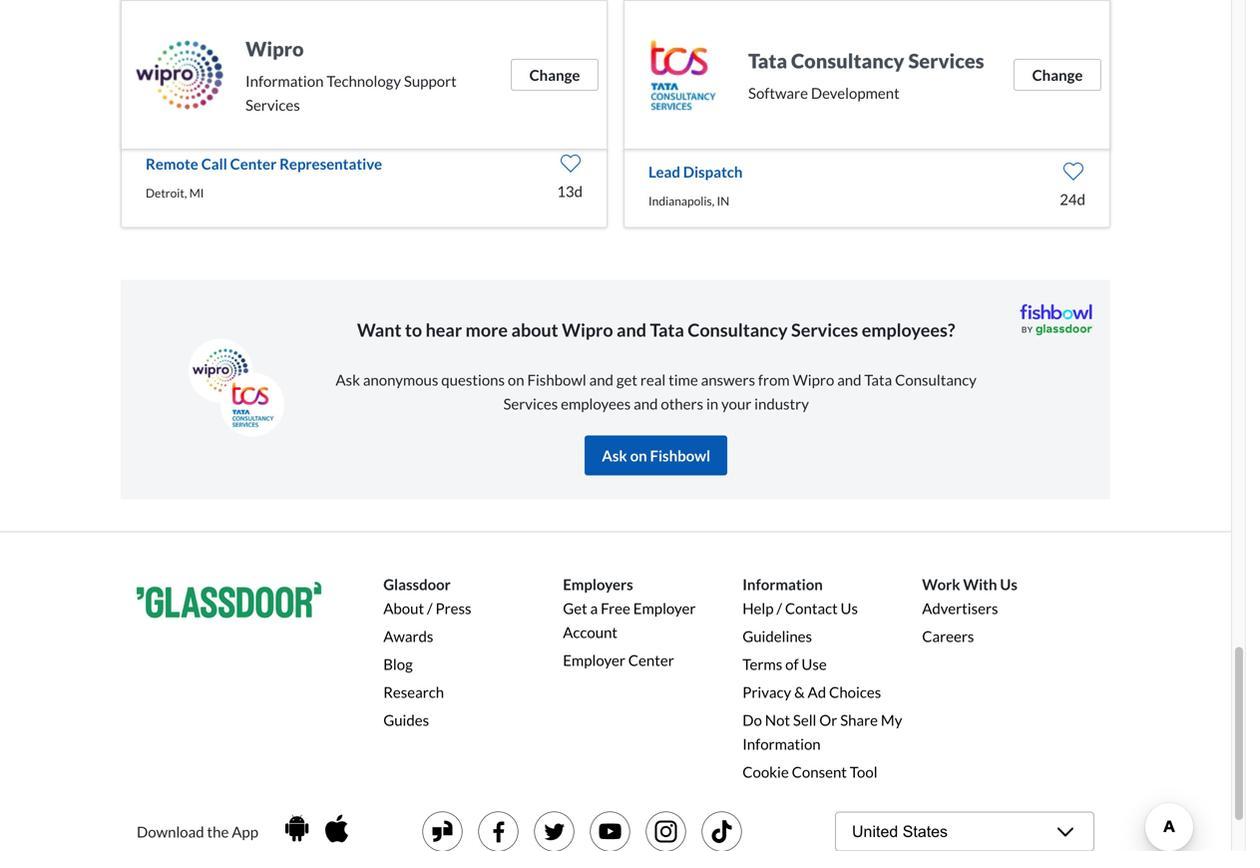 Task type: locate. For each thing, give the bounding box(es) containing it.
change button
[[511, 59, 599, 91], [1014, 59, 1102, 91]]

anonymous
[[363, 371, 438, 389]]

0 vertical spatial wipro
[[245, 37, 304, 61]]

1 horizontal spatial /
[[777, 599, 782, 617]]

remote call center representative
[[146, 155, 382, 173]]

2 vertical spatial tata
[[864, 371, 892, 389]]

1 vertical spatial ask
[[602, 447, 627, 464]]

dispatch left the specialist
[[649, 78, 708, 96]]

1 horizontal spatial tata
[[748, 49, 787, 73]]

want
[[357, 319, 402, 341]]

center right call
[[230, 155, 277, 173]]

0 vertical spatial indianapolis,
[[649, 25, 715, 39]]

1 horizontal spatial change button
[[1014, 59, 1102, 91]]

information up help / contact us link
[[743, 575, 823, 593]]

in down lead dispatch
[[717, 194, 730, 208]]

more
[[466, 319, 508, 341]]

employer
[[633, 599, 696, 617], [563, 651, 626, 669]]

a
[[590, 599, 598, 617]]

0 horizontal spatial fishbowl
[[527, 371, 586, 389]]

indianapolis, in down lead dispatch
[[649, 194, 730, 208]]

in
[[717, 25, 730, 39], [717, 109, 730, 124], [717, 194, 730, 208]]

administrative assistant
[[146, 70, 311, 88]]

2 vertical spatial wipro
[[793, 371, 834, 389]]

tata
[[748, 49, 787, 73], [650, 319, 684, 341], [864, 371, 892, 389]]

privacy & ad choices link
[[743, 683, 881, 701]]

2 indianapolis, in from the top
[[649, 109, 730, 124]]

0 vertical spatial ask
[[336, 371, 360, 389]]

the
[[207, 823, 229, 841]]

tata up dispatch specialist link
[[748, 49, 787, 73]]

center inside employers get a free employer account employer center
[[628, 651, 674, 669]]

tata up real
[[650, 319, 684, 341]]

0 horizontal spatial change
[[529, 66, 580, 84]]

0 vertical spatial center
[[230, 155, 277, 173]]

1 horizontal spatial center
[[628, 651, 674, 669]]

do
[[743, 711, 762, 729]]

others
[[661, 395, 704, 413]]

get a free employer account link
[[563, 599, 696, 641]]

help
[[743, 599, 774, 617]]

consultancy
[[791, 49, 905, 73], [688, 319, 788, 341], [895, 371, 977, 389]]

0 vertical spatial tata
[[748, 49, 787, 73]]

0 horizontal spatial /
[[427, 599, 433, 617]]

free
[[601, 599, 630, 617]]

get
[[563, 599, 587, 617]]

consultancy up answers
[[688, 319, 788, 341]]

careers
[[922, 627, 974, 645]]

1 indianapolis, from the top
[[649, 25, 715, 39]]

indianapolis,
[[649, 25, 715, 39], [649, 109, 715, 124], [649, 194, 715, 208]]

in up dispatch specialist at the right top
[[717, 25, 730, 39]]

0 horizontal spatial tata consultancy services company icon image
[[221, 373, 284, 437]]

fishbowl
[[527, 371, 586, 389], [650, 447, 711, 464]]

/ left press
[[427, 599, 433, 617]]

consultancy up development
[[791, 49, 905, 73]]

download
[[137, 823, 204, 841]]

indianapolis, in up dispatch specialist at the right top
[[649, 25, 730, 39]]

2 vertical spatial indianapolis,
[[649, 194, 715, 208]]

information up the ca
[[245, 72, 324, 90]]

wipro right from in the top right of the page
[[793, 371, 834, 389]]

indianapolis, up dispatch specialist at the right top
[[649, 25, 715, 39]]

tata consultancy services company icon image
[[633, 25, 732, 125], [221, 373, 284, 437]]

on right the questions on the left top of page
[[508, 371, 524, 389]]

0 vertical spatial consultancy
[[791, 49, 905, 73]]

ask
[[336, 371, 360, 389], [602, 447, 627, 464]]

1 / from the left
[[427, 599, 433, 617]]

fishbowl up employees
[[527, 371, 586, 389]]

on inside ask anonymous questions on fishbowl and get real time answers from wipro and tata consultancy services employees and others in your industry
[[508, 371, 524, 389]]

indianapolis, down dispatch specialist at the right top
[[649, 109, 715, 124]]

consultancy down employees?
[[895, 371, 977, 389]]

mi
[[189, 186, 204, 200]]

1 vertical spatial on
[[630, 447, 647, 464]]

us right with
[[1000, 575, 1018, 593]]

information
[[245, 72, 324, 90], [743, 575, 823, 593], [743, 735, 821, 753]]

from
[[758, 371, 790, 389]]

dispatch specialist
[[649, 78, 775, 96]]

on inside button
[[630, 447, 647, 464]]

1 change button from the left
[[511, 59, 599, 91]]

employer right the free
[[633, 599, 696, 617]]

1 horizontal spatial us
[[1000, 575, 1018, 593]]

or
[[819, 711, 837, 729]]

0 horizontal spatial us
[[841, 599, 858, 617]]

1 vertical spatial fishbowl
[[650, 447, 711, 464]]

ask on fishbowl
[[602, 447, 711, 464]]

advertisers
[[922, 599, 998, 617]]

employers
[[563, 575, 633, 593]]

assistant
[[249, 70, 311, 88]]

ask down employees
[[602, 447, 627, 464]]

software development
[[748, 84, 900, 102]]

2 change from the left
[[1032, 66, 1083, 84]]

2 horizontal spatial wipro
[[793, 371, 834, 389]]

3 in from the top
[[717, 194, 730, 208]]

about
[[511, 319, 558, 341]]

research
[[383, 683, 444, 701]]

2 vertical spatial consultancy
[[895, 371, 977, 389]]

2 change button from the left
[[1014, 59, 1102, 91]]

wipro company icon image
[[130, 25, 229, 125], [189, 339, 252, 403]]

development
[[811, 84, 900, 102]]

my
[[881, 711, 902, 729]]

center
[[230, 155, 277, 173], [628, 651, 674, 669]]

guidelines link
[[743, 627, 812, 645]]

tata down employees?
[[864, 371, 892, 389]]

0 horizontal spatial on
[[508, 371, 524, 389]]

1 vertical spatial indianapolis,
[[649, 109, 715, 124]]

us right contact
[[841, 599, 858, 617]]

fishbowl down others
[[650, 447, 711, 464]]

0 horizontal spatial employer
[[563, 651, 626, 669]]

ask left anonymous
[[336, 371, 360, 389]]

get
[[616, 371, 638, 389]]

and up get
[[617, 319, 647, 341]]

1 vertical spatial in
[[717, 109, 730, 124]]

on
[[508, 371, 524, 389], [630, 447, 647, 464]]

1 vertical spatial wipro
[[562, 319, 613, 341]]

1 horizontal spatial on
[[630, 447, 647, 464]]

guides
[[383, 711, 429, 729]]

tata consultancy services link
[[748, 45, 984, 77]]

0 vertical spatial in
[[717, 25, 730, 39]]

advertisers link
[[922, 599, 998, 617]]

employer down 'account'
[[563, 651, 626, 669]]

in for specialist
[[717, 109, 730, 124]]

technology
[[327, 72, 401, 90]]

industry
[[754, 395, 809, 413]]

2 vertical spatial in
[[717, 194, 730, 208]]

ca
[[230, 101, 247, 116]]

/ right help
[[777, 599, 782, 617]]

1 horizontal spatial employer
[[633, 599, 696, 617]]

of
[[785, 655, 799, 673]]

1 vertical spatial employer
[[563, 651, 626, 669]]

information down not
[[743, 735, 821, 753]]

2 / from the left
[[777, 599, 782, 617]]

2 vertical spatial indianapolis, in
[[649, 194, 730, 208]]

0 horizontal spatial change button
[[511, 59, 599, 91]]

us
[[1000, 575, 1018, 593], [841, 599, 858, 617]]

and right from in the top right of the page
[[837, 371, 862, 389]]

0 vertical spatial indianapolis, in
[[649, 25, 730, 39]]

information inside information technology support services
[[245, 72, 324, 90]]

1 horizontal spatial change
[[1032, 66, 1083, 84]]

center down get a free employer account link
[[628, 651, 674, 669]]

1 horizontal spatial ask
[[602, 447, 627, 464]]

2 horizontal spatial tata
[[864, 371, 892, 389]]

wipro right about
[[562, 319, 613, 341]]

on down ask anonymous questions on fishbowl and get real time answers from wipro and tata consultancy services employees and others in your industry
[[630, 447, 647, 464]]

awards
[[383, 627, 433, 645]]

indianapolis, down lead dispatch
[[649, 194, 715, 208]]

ask inside button
[[602, 447, 627, 464]]

1 vertical spatial indianapolis, in
[[649, 109, 730, 124]]

careers link
[[922, 627, 974, 645]]

with
[[963, 575, 997, 593]]

2 in from the top
[[717, 109, 730, 124]]

Select your country button
[[835, 812, 1095, 851]]

3 indianapolis, in from the top
[[649, 194, 730, 208]]

0 vertical spatial on
[[508, 371, 524, 389]]

13d
[[557, 182, 583, 200]]

2 indianapolis, from the top
[[649, 109, 715, 124]]

ask inside ask anonymous questions on fishbowl and get real time answers from wipro and tata consultancy services employees and others in your industry
[[336, 371, 360, 389]]

1 vertical spatial information
[[743, 575, 823, 593]]

account
[[563, 623, 618, 641]]

0 vertical spatial fishbowl
[[527, 371, 586, 389]]

remote
[[146, 155, 198, 173]]

1 horizontal spatial tata consultancy services company icon image
[[633, 25, 732, 125]]

2 vertical spatial information
[[743, 735, 821, 753]]

wipro inside ask anonymous questions on fishbowl and get real time answers from wipro and tata consultancy services employees and others in your industry
[[793, 371, 834, 389]]

services inside information technology support services
[[245, 96, 300, 114]]

0 vertical spatial information
[[245, 72, 324, 90]]

and up employees
[[589, 371, 614, 389]]

1 change from the left
[[529, 66, 580, 84]]

3 indianapolis, from the top
[[649, 194, 715, 208]]

glassdoor about / press awards blog research guides
[[383, 575, 471, 729]]

1 horizontal spatial fishbowl
[[650, 447, 711, 464]]

1 indianapolis, in from the top
[[649, 25, 730, 39]]

1 vertical spatial tata
[[650, 319, 684, 341]]

lead dispatch link
[[649, 160, 897, 184]]

/ inside glassdoor about / press awards blog research guides
[[427, 599, 433, 617]]

indianapolis, in
[[649, 25, 730, 39], [649, 109, 730, 124], [649, 194, 730, 208]]

in down dispatch specialist at the right top
[[717, 109, 730, 124]]

1 vertical spatial tata consultancy services company icon image
[[221, 373, 284, 437]]

wipro
[[245, 37, 304, 61], [562, 319, 613, 341], [793, 371, 834, 389]]

support
[[404, 72, 457, 90]]

detroit, mi
[[146, 186, 204, 200]]

1 vertical spatial center
[[628, 651, 674, 669]]

wipro up administrative assistant link on the top left of page
[[245, 37, 304, 61]]

dispatch right lead
[[683, 163, 743, 181]]

help / contact us link
[[743, 599, 858, 617]]

ad
[[808, 683, 826, 701]]

privacy
[[743, 683, 791, 701]]

0 vertical spatial us
[[1000, 575, 1018, 593]]

indianapolis, for lead
[[649, 194, 715, 208]]

indianapolis, in down dispatch specialist at the right top
[[649, 109, 730, 124]]

1 horizontal spatial wipro
[[562, 319, 613, 341]]

0 horizontal spatial ask
[[336, 371, 360, 389]]

app
[[232, 823, 258, 841]]

/ inside the information help / contact us guidelines terms of use privacy & ad choices do not sell or share my information cookie consent tool
[[777, 599, 782, 617]]

us inside the information help / contact us guidelines terms of use privacy & ad choices do not sell or share my information cookie consent tool
[[841, 599, 858, 617]]

1 vertical spatial us
[[841, 599, 858, 617]]



Task type: describe. For each thing, give the bounding box(es) containing it.
1 vertical spatial wipro company icon image
[[189, 339, 252, 403]]

information help / contact us guidelines terms of use privacy & ad choices do not sell or share my information cookie consent tool
[[743, 575, 902, 781]]

terms of use link
[[743, 655, 827, 673]]

contact
[[785, 599, 838, 617]]

hear
[[426, 319, 462, 341]]

remote call center representative link
[[146, 152, 394, 176]]

real
[[640, 371, 666, 389]]

consent
[[792, 763, 847, 781]]

to
[[405, 319, 422, 341]]

press
[[435, 599, 471, 617]]

administrative assistant link
[[146, 67, 394, 91]]

1 vertical spatial consultancy
[[688, 319, 788, 341]]

your
[[721, 395, 752, 413]]

answers
[[701, 371, 755, 389]]

terms
[[743, 655, 782, 673]]

want to hear more about wipro and tata consultancy services employees?
[[357, 319, 955, 341]]

information for services
[[245, 72, 324, 90]]

ask on fishbowl button
[[585, 436, 728, 475]]

change for tata consultancy services
[[1032, 66, 1083, 84]]

guidelines
[[743, 627, 812, 645]]

0 horizontal spatial tata
[[650, 319, 684, 341]]

call
[[201, 155, 227, 173]]

blog
[[383, 655, 413, 673]]

glassdoor logo image
[[137, 572, 321, 628]]

and down real
[[634, 395, 658, 413]]

change button for tata consultancy services
[[1014, 59, 1102, 91]]

services inside ask anonymous questions on fishbowl and get real time answers from wipro and tata consultancy services employees and others in your industry
[[503, 395, 558, 413]]

specialist
[[711, 78, 775, 96]]

representative
[[279, 155, 382, 173]]

employees?
[[862, 319, 955, 341]]

detroit,
[[146, 186, 187, 200]]

indianapolis, in for dispatch
[[649, 109, 730, 124]]

0 vertical spatial wipro company icon image
[[130, 25, 229, 125]]

cookie consent tool link
[[743, 763, 878, 781]]

not
[[765, 711, 790, 729]]

ask for ask anonymous questions on fishbowl and get real time answers from wipro and tata consultancy services employees and others in your industry
[[336, 371, 360, 389]]

&
[[794, 683, 805, 701]]

cookie
[[743, 763, 789, 781]]

about
[[383, 599, 424, 617]]

0 vertical spatial dispatch
[[649, 78, 708, 96]]

us inside work with us advertisers careers
[[1000, 575, 1018, 593]]

work with us advertisers careers
[[922, 575, 1018, 645]]

ask for ask on fishbowl
[[602, 447, 627, 464]]

fishbowl inside ask on fishbowl button
[[650, 447, 711, 464]]

lead
[[649, 163, 680, 181]]

change for wipro
[[529, 66, 580, 84]]

in for dispatch
[[717, 194, 730, 208]]

ask anonymous questions on fishbowl and get real time answers from wipro and tata consultancy services employees and others in your industry
[[336, 371, 977, 413]]

about / press link
[[383, 599, 471, 617]]

lead dispatch
[[649, 163, 743, 181]]

change button for wipro
[[511, 59, 599, 91]]

tata inside ask anonymous questions on fishbowl and get real time answers from wipro and tata consultancy services employees and others in your industry
[[864, 371, 892, 389]]

fishbowl inside ask anonymous questions on fishbowl and get real time answers from wipro and tata consultancy services employees and others in your industry
[[527, 371, 586, 389]]

work
[[922, 575, 960, 593]]

choices
[[829, 683, 881, 701]]

mountain
[[146, 101, 197, 116]]

tool
[[850, 763, 878, 781]]

information for contact
[[743, 575, 823, 593]]

questions
[[441, 371, 505, 389]]

tata consultancy services
[[748, 49, 984, 73]]

employer center link
[[563, 651, 674, 669]]

do not sell or share my information link
[[743, 711, 902, 753]]

0 horizontal spatial wipro
[[245, 37, 304, 61]]

use
[[802, 655, 827, 673]]

0 horizontal spatial center
[[230, 155, 277, 173]]

indianapolis, in for lead
[[649, 194, 730, 208]]

/ for help
[[777, 599, 782, 617]]

employers get a free employer account employer center
[[563, 575, 696, 669]]

0 vertical spatial employer
[[633, 599, 696, 617]]

share
[[840, 711, 878, 729]]

dispatch specialist link
[[649, 75, 897, 99]]

view,
[[199, 101, 228, 116]]

blog link
[[383, 655, 413, 673]]

1 in from the top
[[717, 25, 730, 39]]

0 vertical spatial tata consultancy services company icon image
[[633, 25, 732, 125]]

time
[[669, 371, 698, 389]]

in
[[706, 395, 719, 413]]

mountain view, ca
[[146, 101, 247, 116]]

wipro link
[[245, 33, 495, 65]]

1 vertical spatial dispatch
[[683, 163, 743, 181]]

24d
[[1060, 190, 1086, 208]]

glassdoor
[[383, 575, 451, 593]]

consultancy inside ask anonymous questions on fishbowl and get real time answers from wipro and tata consultancy services employees and others in your industry
[[895, 371, 977, 389]]

employees
[[561, 395, 631, 413]]

software
[[748, 84, 808, 102]]

research link
[[383, 683, 444, 701]]

glassdoor logo element
[[137, 572, 321, 634]]

information technology support services
[[245, 72, 457, 114]]

awards link
[[383, 627, 433, 645]]

/ for about
[[427, 599, 433, 617]]

indianapolis, for dispatch
[[649, 109, 715, 124]]



Task type: vqa. For each thing, say whether or not it's contained in the screenshot.
WORK-
no



